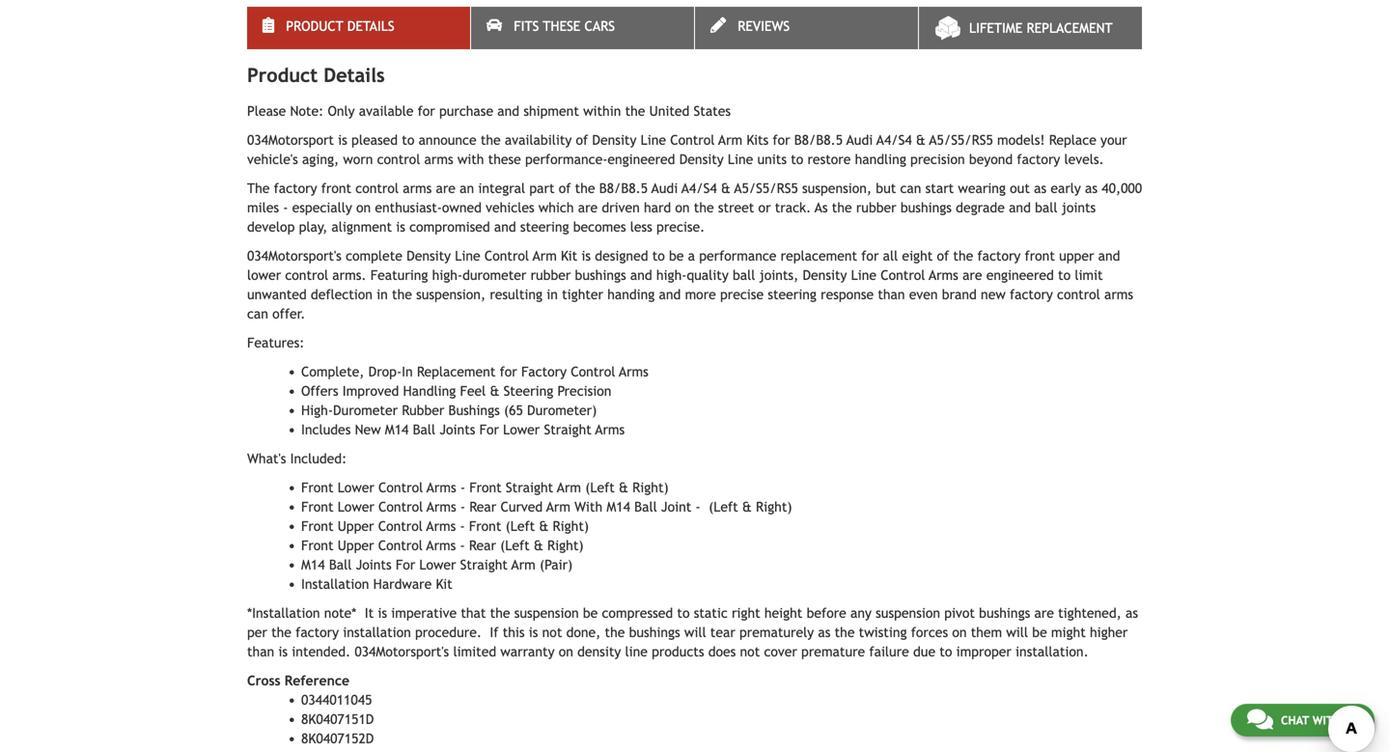 Task type: describe. For each thing, give the bounding box(es) containing it.
can inside the factory front control arms are an integral part of the b8/b8.5 audi a4/s4 & a5/s5/rs5 suspension, but can start wearing out as early as 40,000 miles - especially on enthusiast-owned vehicles which are driven hard on the street or track. as the rubber bushings degrade and ball joints develop play, alignment is compromised and steering becomes less precise.
[[900, 181, 922, 196]]

includes
[[301, 422, 351, 438]]

1 high- from the left
[[432, 268, 463, 283]]

reference
[[285, 673, 350, 689]]

hardware
[[373, 577, 432, 592]]

the inside 034motorsport is pleased to announce the availability of density line control arm kits for b8/b8.5 audi a4/s4 & a5/s5/rs5 models! replace your vehicle's aging, worn control arms with these performance-engineered density line units to restore handling precision beyond factory levels.
[[481, 132, 501, 148]]

available
[[359, 103, 414, 119]]

& inside 034motorsport is pleased to announce the availability of density line control arm kits for b8/b8.5 audi a4/s4 & a5/s5/rs5 models! replace your vehicle's aging, worn control arms with these performance-engineered density line units to restore handling precision beyond factory levels.
[[916, 132, 926, 148]]

2 arms - from the top
[[427, 499, 465, 515]]

the down *installation
[[271, 625, 292, 640]]

control up durometer
[[485, 248, 529, 264]]

and up handing
[[630, 268, 652, 283]]

steering inside the factory front control arms are an integral part of the b8/b8.5 audi a4/s4 & a5/s5/rs5 suspension, but can start wearing out as early as 40,000 miles - especially on enthusiast-owned vehicles which are driven hard on the street or track. as the rubber bushings degrade and ball joints develop play, alignment is compromised and steering becomes less precise.
[[520, 219, 569, 235]]

034motorsport's inside *installation note*  it is imperative that the suspension be compressed to static right height before any suspension pivot bushings are tightened, as per the factory installation procedure.  if this is not done, the bushings will tear prematurely as the twisting forces on them will be might higher than is intended. 034motorsport's limited warranty on density line products does not cover premature failure due to improper installation.
[[355, 644, 449, 660]]

even
[[909, 287, 938, 302]]

8k0407152d
[[301, 731, 374, 747]]

suspension, inside 034motorsport's complete density line control arm kit is designed to be a performance replacement for all eight of the factory front upper and lower control arms. featuring high-durometer rubber bushings and high-quality ball joints, density line control arms are engineered to limit unwanted deflection in the suspension, resulting in tighter handing and more precise steering response than even brand new factory control arms can offer.
[[416, 287, 486, 302]]

what's
[[247, 451, 286, 467]]

are inside *installation note*  it is imperative that the suspension be compressed to static right height before any suspension pivot bushings are tightened, as per the factory installation procedure.  if this is not done, the bushings will tear prematurely as the twisting forces on them will be might higher than is intended. 034motorsport's limited warranty on density line products does not cover premature failure due to improper installation.
[[1035, 606, 1054, 621]]

upper
[[1059, 248, 1094, 264]]

integral
[[478, 181, 525, 196]]

- left front (left
[[460, 519, 465, 534]]

the
[[247, 181, 270, 196]]

wearing
[[958, 181, 1006, 196]]

control up unwanted in the left top of the page
[[285, 268, 328, 283]]

control up hardware
[[379, 499, 423, 515]]

can inside 034motorsport's complete density line control arm kit is designed to be a performance replacement for all eight of the factory front upper and lower control arms. featuring high-durometer rubber bushings and high-quality ball joints, density line control arms are engineered to limit unwanted deflection in the suspension, resulting in tighter handing and more precise steering response than even brand new factory control arms can offer.
[[247, 306, 268, 322]]

factory inside the factory front control arms are an integral part of the b8/b8.5 audi a4/s4 & a5/s5/rs5 suspension, but can start wearing out as early as 40,000 miles - especially on enthusiast-owned vehicles which are driven hard on the street or track. as the rubber bushings degrade and ball joints develop play, alignment is compromised and steering becomes less precise.
[[274, 181, 317, 196]]

fits these cars link
[[471, 7, 694, 49]]

out as
[[1010, 181, 1047, 196]]

and down vehicles
[[494, 219, 516, 235]]

us
[[1345, 714, 1359, 727]]

are left an
[[436, 181, 456, 196]]

is up installation
[[378, 606, 387, 621]]

your
[[1101, 132, 1127, 148]]

the up this
[[490, 606, 510, 621]]

restore
[[808, 152, 851, 167]]

ball inside features: complete, drop-in replacement for factory control arms offers improved handling feel & steering precision high-durometer rubber bushings (65 durometer) includes new m14 ball joints for lower straight arms
[[413, 422, 436, 438]]

feel
[[460, 383, 486, 399]]

included:
[[290, 451, 347, 467]]

1 vertical spatial details
[[324, 64, 385, 87]]

complete
[[346, 248, 403, 264]]

twisting
[[859, 625, 907, 640]]

0 vertical spatial not
[[542, 625, 562, 640]]

audi inside the factory front control arms are an integral part of the b8/b8.5 audi a4/s4 & a5/s5/rs5 suspension, but can start wearing out as early as 40,000 miles - especially on enthusiast-owned vehicles which are driven hard on the street or track. as the rubber bushings degrade and ball joints develop play, alignment is compromised and steering becomes less precise.
[[652, 181, 678, 196]]

1 upper control from the top
[[338, 519, 423, 534]]

1 vertical spatial m14
[[607, 499, 630, 515]]

straight inside features: complete, drop-in replacement for factory control arms offers improved handling feel & steering precision high-durometer rubber bushings (65 durometer) includes new m14 ball joints for lower straight arms
[[544, 422, 592, 438]]

arms up hardware
[[426, 538, 456, 553]]

new
[[981, 287, 1006, 302]]

are up becomes
[[578, 200, 598, 215]]

which
[[539, 200, 574, 215]]

improved
[[343, 383, 399, 399]]

2 vertical spatial straight
[[460, 557, 508, 573]]

arms down handing
[[619, 364, 649, 380]]

0 vertical spatial product details
[[286, 19, 394, 34]]

purchase
[[439, 103, 493, 119]]

and left more
[[659, 287, 681, 302]]

a4/s4 inside the factory front control arms are an integral part of the b8/b8.5 audi a4/s4 & a5/s5/rs5 suspension, but can start wearing out as early as 40,000 miles - especially on enthusiast-owned vehicles which are driven hard on the street or track. as the rubber bushings degrade and ball joints develop play, alignment is compromised and steering becomes less precise.
[[682, 181, 717, 196]]

control down limit
[[1057, 287, 1101, 302]]

offers
[[301, 383, 338, 399]]

miles
[[247, 200, 279, 215]]

hard
[[644, 200, 671, 215]]

ball inside 034motorsport's complete density line control arm kit is designed to be a performance replacement for all eight of the factory front upper and lower control arms. featuring high-durometer rubber bushings and high-quality ball joints, density line control arms are engineered to limit unwanted deflection in the suspension, resulting in tighter handing and more precise steering response than even brand new factory control arms can offer.
[[733, 268, 755, 283]]

intended.
[[292, 644, 351, 660]]

offer.
[[272, 306, 305, 322]]

to down upper
[[1058, 268, 1071, 283]]

and down out as
[[1009, 200, 1031, 215]]

arms down precision on the left of the page
[[595, 422, 625, 438]]

audi inside 034motorsport is pleased to announce the availability of density line control arm kits for b8/b8.5 audi a4/s4 & a5/s5/rs5 models! replace your vehicle's aging, worn control arms with these performance-engineered density line units to restore handling precision beyond factory levels.
[[847, 132, 873, 148]]

units
[[757, 152, 787, 167]]

b8/b8.5 inside 034motorsport is pleased to announce the availability of density line control arm kits for b8/b8.5 audi a4/s4 & a5/s5/rs5 models! replace your vehicle's aging, worn control arms with these performance-engineered density line units to restore handling precision beyond factory levels.
[[794, 132, 843, 148]]

the up precise.
[[694, 200, 714, 215]]

designed
[[595, 248, 648, 264]]

the united
[[625, 103, 690, 119]]

is up cross at the bottom left of page
[[278, 644, 288, 660]]

tear
[[710, 625, 736, 640]]

handing
[[608, 287, 655, 302]]

and up limit
[[1098, 248, 1120, 264]]

0 vertical spatial product
[[286, 19, 343, 34]]

to right pleased
[[402, 132, 415, 148]]

1 horizontal spatial not
[[740, 644, 760, 660]]

- inside the factory front control arms are an integral part of the b8/b8.5 audi a4/s4 & a5/s5/rs5 suspension, but can start wearing out as early as 40,000 miles - especially on enthusiast-owned vehicles which are driven hard on the street or track. as the rubber bushings degrade and ball joints develop play, alignment is compromised and steering becomes less precise.
[[283, 200, 288, 215]]

worn
[[343, 152, 373, 167]]

for up 'announce'
[[418, 103, 435, 119]]

chat with us
[[1281, 714, 1359, 727]]

rubber
[[402, 403, 444, 418]]

develop
[[247, 219, 295, 235]]

cars
[[585, 19, 615, 34]]

of inside 034motorsport is pleased to announce the availability of density line control arm kits for b8/b8.5 audi a4/s4 & a5/s5/rs5 models! replace your vehicle's aging, worn control arms with these performance-engineered density line units to restore handling precision beyond factory levels.
[[576, 132, 588, 148]]

performance-
[[525, 152, 608, 167]]

0 vertical spatial replacement
[[1027, 20, 1113, 36]]

failure
[[869, 644, 909, 660]]

on up alignment
[[356, 200, 371, 215]]

deflection
[[311, 287, 373, 302]]

factory right the new
[[1010, 287, 1053, 302]]

kit inside front lower control arms - front straight arm (left & right) front lower control arms - rear curved arm with m14 ball joint -  (left & right) front upper control arms - front (left & right) front upper control arms - rear (left & right) m14 ball joints for lower straight arm (pair) installation hardware kit
[[436, 577, 453, 592]]

suspension, inside the factory front control arms are an integral part of the b8/b8.5 audi a4/s4 & a5/s5/rs5 suspension, but can start wearing out as early as 40,000 miles - especially on enthusiast-owned vehicles which are driven hard on the street or track. as the rubber bushings degrade and ball joints develop play, alignment is compromised and steering becomes less precise.
[[802, 181, 872, 196]]

2 upper control from the top
[[338, 538, 423, 553]]

joints inside front lower control arms - front straight arm (left & right) front lower control arms - rear curved arm with m14 ball joint -  (left & right) front upper control arms - front (left & right) front upper control arms - rear (left & right) m14 ball joints for lower straight arm (pair) installation hardware kit
[[356, 557, 392, 573]]

to left static on the bottom of the page
[[677, 606, 690, 621]]

1 vertical spatial straight
[[506, 480, 553, 495]]

*installation
[[247, 606, 320, 621]]

0 horizontal spatial ball
[[329, 557, 352, 573]]

these
[[488, 152, 521, 167]]

procedure.
[[415, 625, 482, 640]]

line up response
[[851, 268, 877, 283]]

2 horizontal spatial ball
[[635, 499, 657, 515]]

arm left with on the bottom of page
[[547, 499, 571, 515]]

line down the united
[[641, 132, 666, 148]]

of inside the factory front control arms are an integral part of the b8/b8.5 audi a4/s4 & a5/s5/rs5 suspension, but can start wearing out as early as 40,000 miles - especially on enthusiast-owned vehicles which are driven hard on the street or track. as the rubber bushings degrade and ball joints develop play, alignment is compromised and steering becomes less precise.
[[559, 181, 571, 196]]

density down replacement
[[803, 268, 847, 283]]

the down performance-
[[575, 181, 595, 196]]

control inside 034motorsport is pleased to announce the availability of density line control arm kits for b8/b8.5 audi a4/s4 & a5/s5/rs5 models! replace your vehicle's aging, worn control arms with these performance-engineered density line units to restore handling precision beyond factory levels.
[[377, 152, 420, 167]]

be inside 034motorsport's complete density line control arm kit is designed to be a performance replacement for all eight of the factory front upper and lower control arms. featuring high-durometer rubber bushings and high-quality ball joints, density line control arms are engineered to limit unwanted deflection in the suspension, resulting in tighter handing and more precise steering response than even brand new factory control arms can offer.
[[669, 248, 684, 264]]

bushings up them
[[979, 606, 1031, 621]]

- right joint
[[696, 499, 701, 515]]

1 in from the left
[[377, 287, 388, 302]]

on up precise.
[[675, 200, 690, 215]]

that
[[461, 606, 486, 621]]

vehicles
[[486, 200, 535, 215]]

factory up the new
[[978, 248, 1021, 264]]

products
[[652, 644, 704, 660]]

and up 'availability'
[[498, 103, 520, 119]]

& right arm (left
[[619, 480, 628, 495]]

less
[[630, 219, 653, 235]]

1 vertical spatial product
[[247, 64, 318, 87]]

for inside features: complete, drop-in replacement for factory control arms offers improved handling feel & steering precision high-durometer rubber bushings (65 durometer) includes new m14 ball joints for lower straight arms
[[480, 422, 499, 438]]

play,
[[299, 219, 328, 235]]

improper
[[956, 644, 1012, 660]]

the up brand
[[953, 248, 974, 264]]

new
[[355, 422, 381, 438]]

control inside 034motorsport is pleased to announce the availability of density line control arm kits for b8/b8.5 audi a4/s4 & a5/s5/rs5 models! replace your vehicle's aging, worn control arms with these performance-engineered density line units to restore handling precision beyond factory levels.
[[670, 132, 715, 148]]

done,
[[566, 625, 601, 640]]

product details link
[[247, 7, 470, 49]]

034motorsport is pleased to announce the availability of density line control arm kits for b8/b8.5 audi a4/s4 & a5/s5/rs5 models! replace your vehicle's aging, worn control arms with these performance-engineered density line units to restore handling precision beyond factory levels.
[[247, 132, 1127, 167]]

& right joint
[[742, 499, 752, 515]]

1 vertical spatial product details
[[247, 64, 385, 87]]

ball inside the factory front control arms are an integral part of the b8/b8.5 audi a4/s4 & a5/s5/rs5 suspension, but can start wearing out as early as 40,000 miles - especially on enthusiast-owned vehicles which are driven hard on the street or track. as the rubber bushings degrade and ball joints develop play, alignment is compromised and steering becomes less precise.
[[1035, 200, 1058, 215]]

installation
[[301, 577, 369, 592]]

front (left
[[469, 519, 535, 534]]

40,000
[[1102, 181, 1142, 196]]

on down pivot at the bottom right of the page
[[952, 625, 967, 640]]

part
[[529, 181, 555, 196]]

these
[[543, 19, 581, 34]]

1 arms - from the top
[[427, 480, 465, 495]]

owned
[[442, 200, 482, 215]]

response
[[821, 287, 874, 302]]

control down new
[[379, 480, 423, 495]]

announce
[[419, 132, 477, 148]]

vehicle's
[[247, 152, 298, 167]]

handling
[[403, 383, 456, 399]]

2 horizontal spatial be
[[1032, 625, 1047, 640]]

or
[[758, 200, 771, 215]]

kits
[[747, 132, 769, 148]]

lifetime replacement
[[969, 20, 1113, 36]]

1 will from the left
[[684, 625, 706, 640]]

bushings down compressed
[[629, 625, 680, 640]]

the factory front control arms are an integral part of the b8/b8.5 audi a4/s4 & a5/s5/rs5 suspension, but can start wearing out as early as 40,000 miles - especially on enthusiast-owned vehicles which are driven hard on the street or track. as the rubber bushings degrade and ball joints develop play, alignment is compromised and steering becomes less precise.
[[247, 181, 1142, 235]]

front inside the factory front control arms are an integral part of the b8/b8.5 audi a4/s4 & a5/s5/rs5 suspension, but can start wearing out as early as 40,000 miles - especially on enthusiast-owned vehicles which are driven hard on the street or track. as the rubber bushings degrade and ball joints develop play, alignment is compromised and steering becomes less precise.
[[321, 181, 352, 196]]

an
[[460, 181, 474, 196]]

limited
[[453, 644, 496, 660]]

to left a
[[652, 248, 665, 264]]

m14 inside features: complete, drop-in replacement for factory control arms offers improved handling feel & steering precision high-durometer rubber bushings (65 durometer) includes new m14 ball joints for lower straight arms
[[385, 422, 409, 438]]

on down done, at left bottom
[[559, 644, 573, 660]]

to right the units
[[791, 152, 804, 167]]

034motorsport
[[247, 132, 334, 148]]

note: only
[[290, 103, 355, 119]]

the right as
[[832, 200, 852, 215]]



Task type: vqa. For each thing, say whether or not it's contained in the screenshot.
fourth billet
no



Task type: locate. For each thing, give the bounding box(es) containing it.
a4/s4
[[877, 132, 912, 148], [682, 181, 717, 196]]

0 horizontal spatial ball
[[733, 268, 755, 283]]

cross reference 0344011045 8k0407151d 8k0407152d
[[247, 673, 374, 747]]

0 horizontal spatial m14
[[301, 557, 325, 573]]

what's included:
[[247, 451, 347, 467]]

ball
[[1035, 200, 1058, 215], [733, 268, 755, 283]]

enthusiast-
[[375, 200, 442, 215]]

1 vertical spatial a4/s4
[[682, 181, 717, 196]]

prematurely
[[740, 625, 814, 640]]

1 vertical spatial rubber
[[531, 268, 571, 283]]

right)
[[633, 480, 669, 495], [756, 499, 792, 515], [553, 519, 589, 534], [547, 538, 584, 553]]

0 vertical spatial details
[[347, 19, 394, 34]]

will
[[684, 625, 706, 640], [1006, 625, 1028, 640]]

the up density on the bottom left of the page
[[605, 625, 625, 640]]

bushings down start
[[901, 200, 952, 215]]

audi up handling
[[847, 132, 873, 148]]

1 vertical spatial can
[[247, 306, 268, 322]]

arms left front (left
[[426, 519, 456, 534]]

engineered up the new
[[987, 268, 1054, 283]]

chat
[[1281, 714, 1309, 727]]

1 horizontal spatial joints
[[440, 422, 475, 438]]

rubber down but
[[856, 200, 897, 215]]

2 horizontal spatial as
[[1126, 606, 1138, 621]]

are up brand
[[963, 268, 982, 283]]

compressed
[[602, 606, 673, 621]]

joint
[[661, 499, 692, 515]]

alignment
[[332, 219, 392, 235]]

line up durometer
[[455, 248, 481, 264]]

for inside front lower control arms - front straight arm (left & right) front lower control arms - rear curved arm with m14 ball joint -  (left & right) front upper control arms - front (left & right) front upper control arms - rear (left & right) m14 ball joints for lower straight arm (pair) installation hardware kit
[[396, 557, 415, 573]]

with inside 034motorsport is pleased to announce the availability of density line control arm kits for b8/b8.5 audi a4/s4 & a5/s5/rs5 models! replace your vehicle's aging, worn control arms with these performance-engineered density line units to restore handling precision beyond factory levels.
[[458, 152, 484, 167]]

0 horizontal spatial of
[[559, 181, 571, 196]]

models!
[[997, 132, 1045, 148]]

of up performance-
[[576, 132, 588, 148]]

1 horizontal spatial in
[[547, 287, 558, 302]]

imperative
[[391, 606, 457, 621]]

rear (left
[[469, 538, 530, 553]]

arms up brand
[[929, 268, 959, 283]]

especially
[[292, 200, 352, 215]]

are
[[436, 181, 456, 196], [578, 200, 598, 215], [963, 268, 982, 283], [1035, 606, 1054, 621]]

0 horizontal spatial with
[[458, 152, 484, 167]]

a5/s5/rs5 up or
[[734, 181, 798, 196]]

arms - down rubber
[[427, 480, 465, 495]]

2 vertical spatial as
[[818, 625, 831, 640]]

1 vertical spatial b8/b8.5
[[599, 181, 648, 196]]

0 horizontal spatial will
[[684, 625, 706, 640]]

1 vertical spatial for
[[396, 557, 415, 573]]

details inside the product details link
[[347, 19, 394, 34]]

control inside the factory front control arms are an integral part of the b8/b8.5 audi a4/s4 & a5/s5/rs5 suspension, but can start wearing out as early as 40,000 miles - especially on enthusiast-owned vehicles which are driven hard on the street or track. as the rubber bushings degrade and ball joints develop play, alignment is compromised and steering becomes less precise.
[[356, 181, 399, 196]]

kit inside 034motorsport's complete density line control arm kit is designed to be a performance replacement for all eight of the factory front upper and lower control arms. featuring high-durometer rubber bushings and high-quality ball joints, density line control arms are engineered to limit unwanted deflection in the suspension, resulting in tighter handing and more precise steering response than even brand new factory control arms can offer.
[[561, 248, 578, 264]]

1 horizontal spatial ball
[[413, 422, 436, 438]]

tightened,
[[1058, 606, 1122, 621]]

1 vertical spatial arms
[[403, 181, 432, 196]]

- left rear (left
[[460, 538, 465, 553]]

for
[[480, 422, 499, 438], [396, 557, 415, 573]]

0 horizontal spatial can
[[247, 306, 268, 322]]

than down "per"
[[247, 644, 274, 660]]

is down becomes
[[582, 248, 591, 264]]

upper control
[[338, 519, 423, 534], [338, 538, 423, 553]]

can down unwanted in the left top of the page
[[247, 306, 268, 322]]

in down featuring
[[377, 287, 388, 302]]

line
[[641, 132, 666, 148], [728, 152, 753, 167], [455, 248, 481, 264], [851, 268, 877, 283]]

higher
[[1090, 625, 1128, 640]]

reviews link
[[695, 7, 918, 49]]

b8/b8.5
[[794, 132, 843, 148], [599, 181, 648, 196]]

0 horizontal spatial steering
[[520, 219, 569, 235]]

arm (left
[[557, 480, 615, 495]]

than inside *installation note*  it is imperative that the suspension be compressed to static right height before any suspension pivot bushings are tightened, as per the factory installation procedure.  if this is not done, the bushings will tear prematurely as the twisting forces on them will be might higher than is intended. 034motorsport's limited warranty on density line products does not cover premature failure due to improper installation.
[[247, 644, 274, 660]]

1 horizontal spatial with
[[1313, 714, 1341, 727]]

2 suspension from the left
[[876, 606, 940, 621]]

bushings inside 034motorsport's complete density line control arm kit is designed to be a performance replacement for all eight of the factory front upper and lower control arms. featuring high-durometer rubber bushings and high-quality ball joints, density line control arms are engineered to limit unwanted deflection in the suspension, resulting in tighter handing and more precise steering response than even brand new factory control arms can offer.
[[575, 268, 626, 283]]

1 horizontal spatial b8/b8.5
[[794, 132, 843, 148]]

factory up 'intended.'
[[296, 625, 339, 640]]

1 vertical spatial replacement
[[417, 364, 496, 380]]

a5/s5/rs5 inside the factory front control arms are an integral part of the b8/b8.5 audi a4/s4 & a5/s5/rs5 suspension, but can start wearing out as early as 40,000 miles - especially on enthusiast-owned vehicles which are driven hard on the street or track. as the rubber bushings degrade and ball joints develop play, alignment is compromised and steering becomes less precise.
[[734, 181, 798, 196]]

factory inside *installation note*  it is imperative that the suspension be compressed to static right height before any suspension pivot bushings are tightened, as per the factory installation procedure.  if this is not done, the bushings will tear prematurely as the twisting forces on them will be might higher than is intended. 034motorsport's limited warranty on density line products does not cover premature failure due to improper installation.
[[296, 625, 339, 640]]

are up might
[[1035, 606, 1054, 621]]

a4/s4 up handling
[[877, 132, 912, 148]]

1 vertical spatial engineered
[[987, 268, 1054, 283]]

0 vertical spatial kit
[[561, 248, 578, 264]]

to
[[402, 132, 415, 148], [791, 152, 804, 167], [652, 248, 665, 264], [1058, 268, 1071, 283], [677, 606, 690, 621], [940, 644, 952, 660]]

2 vertical spatial of
[[937, 248, 949, 264]]

0 vertical spatial be
[[669, 248, 684, 264]]

0 vertical spatial 034motorsport's
[[247, 248, 342, 264]]

suspension, down durometer
[[416, 287, 486, 302]]

front up especially
[[321, 181, 352, 196]]

034motorsport's down play,
[[247, 248, 342, 264]]

suspension,
[[802, 181, 872, 196], [416, 287, 486, 302]]

are inside 034motorsport's complete density line control arm kit is designed to be a performance replacement for all eight of the factory front upper and lower control arms. featuring high-durometer rubber bushings and high-quality ball joints, density line control arms are engineered to limit unwanted deflection in the suspension, resulting in tighter handing and more precise steering response than even brand new factory control arms can offer.
[[963, 268, 982, 283]]

the down featuring
[[392, 287, 412, 302]]

durometer
[[463, 268, 527, 283]]

1 vertical spatial as
[[1126, 606, 1138, 621]]

suspension, up as
[[802, 181, 872, 196]]

0 vertical spatial m14
[[385, 422, 409, 438]]

please
[[247, 103, 286, 119]]

1 horizontal spatial audi
[[847, 132, 873, 148]]

0 horizontal spatial replacement
[[417, 364, 496, 380]]

control down pleased
[[377, 152, 420, 167]]

2 vertical spatial ball
[[329, 557, 352, 573]]

density
[[592, 132, 637, 148], [679, 152, 724, 167], [407, 248, 451, 264], [803, 268, 847, 283]]

1 vertical spatial be
[[583, 606, 598, 621]]

is inside 034motorsport's complete density line control arm kit is designed to be a performance replacement for all eight of the factory front upper and lower control arms. featuring high-durometer rubber bushings and high-quality ball joints, density line control arms are engineered to limit unwanted deflection in the suspension, resulting in tighter handing and more precise steering response than even brand new factory control arms can offer.
[[582, 248, 591, 264]]

a4/s4 down 034motorsport is pleased to announce the availability of density line control arm kits for b8/b8.5 audi a4/s4 & a5/s5/rs5 models! replace your vehicle's aging, worn control arms with these performance-engineered density line units to restore handling precision beyond factory levels.
[[682, 181, 717, 196]]

0 horizontal spatial front
[[321, 181, 352, 196]]

b8/b8.5 up restore
[[794, 132, 843, 148]]

0 horizontal spatial joints
[[356, 557, 392, 573]]

1 vertical spatial with
[[1313, 714, 1341, 727]]

0 vertical spatial for
[[480, 422, 499, 438]]

a5/s5/rs5 up precision
[[929, 132, 993, 148]]

arms.
[[332, 268, 366, 283]]

0 horizontal spatial in
[[377, 287, 388, 302]]

is right this
[[529, 625, 538, 640]]

steering
[[504, 383, 553, 399]]

arm up resulting
[[533, 248, 557, 264]]

any
[[851, 606, 872, 621]]

audi up hard
[[652, 181, 678, 196]]

1 horizontal spatial kit
[[561, 248, 578, 264]]

start
[[926, 181, 954, 196]]

control inside features: complete, drop-in replacement for factory control arms offers improved handling feel & steering precision high-durometer rubber bushings (65 durometer) includes new m14 ball joints for lower straight arms
[[571, 364, 615, 380]]

precision
[[911, 152, 965, 167]]

2 horizontal spatial m14
[[607, 499, 630, 515]]

is inside 034motorsport is pleased to announce the availability of density line control arm kits for b8/b8.5 audi a4/s4 & a5/s5/rs5 models! replace your vehicle's aging, worn control arms with these performance-engineered density line units to restore handling precision beyond factory levels.
[[338, 132, 347, 148]]

0 vertical spatial arms -
[[427, 480, 465, 495]]

(pair)
[[540, 557, 573, 573]]

1 vertical spatial audi
[[652, 181, 678, 196]]

bushings inside the factory front control arms are an integral part of the b8/b8.5 audi a4/s4 & a5/s5/rs5 suspension, but can start wearing out as early as 40,000 miles - especially on enthusiast-owned vehicles which are driven hard on the street or track. as the rubber bushings degrade and ball joints develop play, alignment is compromised and steering becomes less precise.
[[901, 200, 952, 215]]

0 vertical spatial can
[[900, 181, 922, 196]]

1 horizontal spatial be
[[669, 248, 684, 264]]

of
[[576, 132, 588, 148], [559, 181, 571, 196], [937, 248, 949, 264]]

tighter
[[562, 287, 603, 302]]

suspension up this
[[514, 606, 579, 621]]

fits these cars
[[514, 19, 615, 34]]

0 horizontal spatial than
[[247, 644, 274, 660]]

control up precision on the left of the page
[[571, 364, 615, 380]]

density down within
[[592, 132, 637, 148]]

0 horizontal spatial a5/s5/rs5
[[734, 181, 798, 196]]

& inside the factory front control arms are an integral part of the b8/b8.5 audi a4/s4 & a5/s5/rs5 suspension, but can start wearing out as early as 40,000 miles - especially on enthusiast-owned vehicles which are driven hard on the street or track. as the rubber bushings degrade and ball joints develop play, alignment is compromised and steering becomes less precise.
[[721, 181, 731, 196]]

of inside 034motorsport's complete density line control arm kit is designed to be a performance replacement for all eight of the factory front upper and lower control arms. featuring high-durometer rubber bushings and high-quality ball joints, density line control arms are engineered to limit unwanted deflection in the suspension, resulting in tighter handing and more precise steering response than even brand new factory control arms can offer.
[[937, 248, 949, 264]]

2 horizontal spatial of
[[937, 248, 949, 264]]

1 horizontal spatial m14
[[385, 422, 409, 438]]

replacement inside features: complete, drop-in replacement for factory control arms offers improved handling feel & steering precision high-durometer rubber bushings (65 durometer) includes new m14 ball joints for lower straight arms
[[417, 364, 496, 380]]

0 vertical spatial a4/s4
[[877, 132, 912, 148]]

1 horizontal spatial 034motorsport's
[[355, 644, 449, 660]]

height
[[765, 606, 803, 621]]

be up 'installation.'
[[1032, 625, 1047, 640]]

arm down rear (left
[[512, 557, 536, 573]]

not left done, at left bottom
[[542, 625, 562, 640]]

2 will from the left
[[1006, 625, 1028, 640]]

straight down rear (left
[[460, 557, 508, 573]]

complete,
[[301, 364, 364, 380]]

0 vertical spatial of
[[576, 132, 588, 148]]

will down static on the bottom of the page
[[684, 625, 706, 640]]

2 vertical spatial m14
[[301, 557, 325, 573]]

1 horizontal spatial ball
[[1035, 200, 1058, 215]]

& down curved
[[539, 519, 549, 534]]

front inside 034motorsport's complete density line control arm kit is designed to be a performance replacement for all eight of the factory front upper and lower control arms. featuring high-durometer rubber bushings and high-quality ball joints, density line control arms are engineered to limit unwanted deflection in the suspension, resulting in tighter handing and more precise steering response than even brand new factory control arms can offer.
[[1025, 248, 1055, 264]]

lower inside features: complete, drop-in replacement for factory control arms offers improved handling feel & steering precision high-durometer rubber bushings (65 durometer) includes new m14 ball joints for lower straight arms
[[503, 422, 540, 438]]

m14
[[385, 422, 409, 438], [607, 499, 630, 515], [301, 557, 325, 573]]

*installation note*  it is imperative that the suspension be compressed to static right height before any suspension pivot bushings are tightened, as per the factory installation procedure.  if this is not done, the bushings will tear prematurely as the twisting forces on them will be might higher than is intended. 034motorsport's limited warranty on density line products does not cover premature failure due to improper installation.
[[247, 606, 1138, 660]]

0 horizontal spatial engineered
[[608, 152, 675, 167]]

1 horizontal spatial front
[[1025, 248, 1055, 264]]

engineered inside 034motorsport's complete density line control arm kit is designed to be a performance replacement for all eight of the factory front upper and lower control arms. featuring high-durometer rubber bushings and high-quality ball joints, density line control arms are engineered to limit unwanted deflection in the suspension, resulting in tighter handing and more precise steering response than even brand new factory control arms can offer.
[[987, 268, 1054, 283]]

0 vertical spatial engineered
[[608, 152, 675, 167]]

& up street
[[721, 181, 731, 196]]

be left a
[[669, 248, 684, 264]]

within
[[583, 103, 621, 119]]

than left even
[[878, 287, 905, 302]]

- right miles
[[283, 200, 288, 215]]

all
[[883, 248, 898, 264]]

arms inside 034motorsport is pleased to announce the availability of density line control arm kits for b8/b8.5 audi a4/s4 & a5/s5/rs5 models! replace your vehicle's aging, worn control arms with these performance-engineered density line units to restore handling precision beyond factory levels.
[[424, 152, 453, 167]]

ball down rubber
[[413, 422, 436, 438]]

1 vertical spatial steering
[[768, 287, 817, 302]]

density up the factory front control arms are an integral part of the b8/b8.5 audi a4/s4 & a5/s5/rs5 suspension, but can start wearing out as early as 40,000 miles - especially on enthusiast-owned vehicles which are driven hard on the street or track. as the rubber bushings degrade and ball joints develop play, alignment is compromised and steering becomes less precise.
[[679, 152, 724, 167]]

1 vertical spatial of
[[559, 181, 571, 196]]

2 high- from the left
[[656, 268, 687, 283]]

0 vertical spatial ball
[[1035, 200, 1058, 215]]

1 vertical spatial arms -
[[427, 499, 465, 515]]

0 vertical spatial ball
[[413, 422, 436, 438]]

with
[[575, 499, 603, 515]]

8k0407151d
[[301, 712, 374, 727]]

2 in from the left
[[547, 287, 558, 302]]

factory inside 034motorsport is pleased to announce the availability of density line control arm kits for b8/b8.5 audi a4/s4 & a5/s5/rs5 models! replace your vehicle's aging, worn control arms with these performance-engineered density line units to restore handling precision beyond factory levels.
[[1017, 152, 1060, 167]]

lower
[[247, 268, 281, 283]]

0 horizontal spatial 034motorsport's
[[247, 248, 342, 264]]

joints
[[1062, 200, 1096, 215]]

density
[[577, 644, 621, 660]]

1 suspension from the left
[[514, 606, 579, 621]]

steering inside 034motorsport's complete density line control arm kit is designed to be a performance replacement for all eight of the factory front upper and lower control arms. featuring high-durometer rubber bushings and high-quality ball joints, density line control arms are engineered to limit unwanted deflection in the suspension, resulting in tighter handing and more precise steering response than even brand new factory control arms can offer.
[[768, 287, 817, 302]]

kit up imperative
[[436, 577, 453, 592]]

0 horizontal spatial as
[[818, 625, 831, 640]]

straight up curved
[[506, 480, 553, 495]]

1 vertical spatial not
[[740, 644, 760, 660]]

1 horizontal spatial engineered
[[987, 268, 1054, 283]]

than inside 034motorsport's complete density line control arm kit is designed to be a performance replacement for all eight of the factory front upper and lower control arms. featuring high-durometer rubber bushings and high-quality ball joints, density line control arms are engineered to limit unwanted deflection in the suspension, resulting in tighter handing and more precise steering response than even brand new factory control arms can offer.
[[878, 287, 905, 302]]

joints inside features: complete, drop-in replacement for factory control arms offers improved handling feel & steering precision high-durometer rubber bushings (65 durometer) includes new m14 ball joints for lower straight arms
[[440, 422, 475, 438]]

as down before
[[818, 625, 831, 640]]

as up higher
[[1126, 606, 1138, 621]]

as inside the factory front control arms are an integral part of the b8/b8.5 audi a4/s4 & a5/s5/rs5 suspension, but can start wearing out as early as 40,000 miles - especially on enthusiast-owned vehicles which are driven hard on the street or track. as the rubber bushings degrade and ball joints develop play, alignment is compromised and steering becomes less precise.
[[1085, 181, 1098, 196]]

is
[[338, 132, 347, 148], [582, 248, 591, 264], [378, 606, 387, 621], [529, 625, 538, 640], [278, 644, 288, 660]]

density down is compromised
[[407, 248, 451, 264]]

a4/s4 inside 034motorsport is pleased to announce the availability of density line control arm kits for b8/b8.5 audi a4/s4 & a5/s5/rs5 models! replace your vehicle's aging, worn control arms with these performance-engineered density line units to restore handling precision beyond factory levels.
[[877, 132, 912, 148]]

& inside features: complete, drop-in replacement for factory control arms offers improved handling feel & steering precision high-durometer rubber bushings (65 durometer) includes new m14 ball joints for lower straight arms
[[490, 383, 500, 399]]

joints up hardware
[[356, 557, 392, 573]]

0 vertical spatial steering
[[520, 219, 569, 235]]

due
[[913, 644, 936, 660]]

for up steering
[[500, 364, 517, 380]]

0 horizontal spatial rubber
[[531, 268, 571, 283]]

more
[[685, 287, 716, 302]]

with up an
[[458, 152, 484, 167]]

b8/b8.5 inside the factory front control arms are an integral part of the b8/b8.5 audi a4/s4 & a5/s5/rs5 suspension, but can start wearing out as early as 40,000 miles - especially on enthusiast-owned vehicles which are driven hard on the street or track. as the rubber bushings degrade and ball joints develop play, alignment is compromised and steering becomes less precise.
[[599, 181, 648, 196]]

a5/s5/rs5 inside 034motorsport is pleased to announce the availability of density line control arm kits for b8/b8.5 audi a4/s4 & a5/s5/rs5 models! replace your vehicle's aging, worn control arms with these performance-engineered density line units to restore handling precision beyond factory levels.
[[929, 132, 993, 148]]

0 horizontal spatial suspension,
[[416, 287, 486, 302]]

0 horizontal spatial for
[[396, 557, 415, 573]]

line down 'kits'
[[728, 152, 753, 167]]

1 vertical spatial kit
[[436, 577, 453, 592]]

joints,
[[759, 268, 799, 283]]

levels.
[[1065, 152, 1104, 167]]

control down worn
[[356, 181, 399, 196]]

arm inside 034motorsport is pleased to announce the availability of density line control arm kits for b8/b8.5 audi a4/s4 & a5/s5/rs5 models! replace your vehicle's aging, worn control arms with these performance-engineered density line units to restore handling precision beyond factory levels.
[[719, 132, 743, 148]]

1 horizontal spatial can
[[900, 181, 922, 196]]

note*
[[324, 606, 357, 621]]

features:
[[247, 335, 305, 351]]

steering down which
[[520, 219, 569, 235]]

for
[[418, 103, 435, 119], [773, 132, 790, 148], [862, 248, 879, 264], [500, 364, 517, 380]]

1 vertical spatial joints
[[356, 557, 392, 573]]

precision
[[558, 383, 612, 399]]

to right due
[[940, 644, 952, 660]]

1 horizontal spatial will
[[1006, 625, 1028, 640]]

can right but
[[900, 181, 922, 196]]

arms - left rear
[[427, 499, 465, 515]]

bushings up tighter
[[575, 268, 626, 283]]

0 vertical spatial front
[[321, 181, 352, 196]]

high-
[[301, 403, 333, 418]]

availability
[[505, 132, 572, 148]]

arm
[[719, 132, 743, 148], [533, 248, 557, 264], [547, 499, 571, 515], [512, 557, 536, 573]]

0 vertical spatial upper control
[[338, 519, 423, 534]]

engineered inside 034motorsport is pleased to announce the availability of density line control arm kits for b8/b8.5 audi a4/s4 & a5/s5/rs5 models! replace your vehicle's aging, worn control arms with these performance-engineered density line units to restore handling precision beyond factory levels.
[[608, 152, 675, 167]]

ball
[[413, 422, 436, 438], [635, 499, 657, 515], [329, 557, 352, 573]]

1 horizontal spatial a4/s4
[[877, 132, 912, 148]]

performance
[[699, 248, 777, 264]]

& up (pair)
[[534, 538, 543, 553]]

front left upper
[[1025, 248, 1055, 264]]

1 vertical spatial 034motorsport's
[[355, 644, 449, 660]]

1 horizontal spatial steering
[[768, 287, 817, 302]]

factory
[[521, 364, 567, 380]]

& up precision
[[916, 132, 926, 148]]

line
[[625, 644, 648, 660]]

handling
[[855, 152, 907, 167]]

states
[[694, 103, 731, 119]]

&
[[916, 132, 926, 148], [721, 181, 731, 196], [490, 383, 500, 399], [619, 480, 628, 495], [742, 499, 752, 515], [539, 519, 549, 534], [534, 538, 543, 553]]

than
[[878, 287, 905, 302], [247, 644, 274, 660]]

product details
[[286, 19, 394, 34], [247, 64, 385, 87]]

straight down durometer)
[[544, 422, 592, 438]]

rubber inside 034motorsport's complete density line control arm kit is designed to be a performance replacement for all eight of the factory front upper and lower control arms. featuring high-durometer rubber bushings and high-quality ball joints, density line control arms are engineered to limit unwanted deflection in the suspension, resulting in tighter handing and more precise steering response than even brand new factory control arms can offer.
[[531, 268, 571, 283]]

0 horizontal spatial high-
[[432, 268, 463, 283]]

1 vertical spatial ball
[[733, 268, 755, 283]]

replacement right lifetime
[[1027, 20, 1113, 36]]

1 horizontal spatial than
[[878, 287, 905, 302]]

in left tighter
[[547, 287, 558, 302]]

kit up tighter
[[561, 248, 578, 264]]

unwanted
[[247, 287, 307, 302]]

static
[[694, 606, 728, 621]]

the up premature
[[835, 625, 855, 640]]

0 horizontal spatial be
[[583, 606, 598, 621]]

drop-
[[368, 364, 402, 380]]

1 horizontal spatial as
[[1085, 181, 1098, 196]]

0 vertical spatial b8/b8.5
[[794, 132, 843, 148]]

replacement
[[781, 248, 857, 264]]

m14 right new
[[385, 422, 409, 438]]

arms inside 034motorsport's complete density line control arm kit is designed to be a performance replacement for all eight of the factory front upper and lower control arms. featuring high-durometer rubber bushings and high-quality ball joints, density line control arms are engineered to limit unwanted deflection in the suspension, resulting in tighter handing and more precise steering response than even brand new factory control arms can offer.
[[1105, 287, 1134, 302]]

arms inside the factory front control arms are an integral part of the b8/b8.5 audi a4/s4 & a5/s5/rs5 suspension, but can start wearing out as early as 40,000 miles - especially on enthusiast-owned vehicles which are driven hard on the street or track. as the rubber bushings degrade and ball joints develop play, alignment is compromised and steering becomes less precise.
[[403, 181, 432, 196]]

a
[[688, 248, 695, 264]]

0 vertical spatial with
[[458, 152, 484, 167]]

for inside 034motorsport's complete density line control arm kit is designed to be a performance replacement for all eight of the factory front upper and lower control arms. featuring high-durometer rubber bushings and high-quality ball joints, density line control arms are engineered to limit unwanted deflection in the suspension, resulting in tighter handing and more precise steering response than even brand new factory control arms can offer.
[[862, 248, 879, 264]]

rubber inside the factory front control arms are an integral part of the b8/b8.5 audi a4/s4 & a5/s5/rs5 suspension, but can start wearing out as early as 40,000 miles - especially on enthusiast-owned vehicles which are driven hard on the street or track. as the rubber bushings degrade and ball joints develop play, alignment is compromised and steering becomes less precise.
[[856, 200, 897, 215]]

them
[[971, 625, 1002, 640]]

arms inside 034motorsport's complete density line control arm kit is designed to be a performance replacement for all eight of the factory front upper and lower control arms. featuring high-durometer rubber bushings and high-quality ball joints, density line control arms are engineered to limit unwanted deflection in the suspension, resulting in tighter handing and more precise steering response than even brand new factory control arms can offer.
[[929, 268, 959, 283]]

durometer)
[[527, 403, 597, 418]]

034motorsport's inside 034motorsport's complete density line control arm kit is designed to be a performance replacement for all eight of the factory front upper and lower control arms. featuring high-durometer rubber bushings and high-quality ball joints, density line control arms are engineered to limit unwanted deflection in the suspension, resulting in tighter handing and more precise steering response than even brand new factory control arms can offer.
[[247, 248, 342, 264]]

control
[[670, 132, 715, 148], [485, 248, 529, 264], [881, 268, 925, 283], [571, 364, 615, 380], [379, 480, 423, 495], [379, 499, 423, 515]]

1 horizontal spatial of
[[576, 132, 588, 148]]

aging,
[[302, 152, 339, 167]]

1 horizontal spatial suspension
[[876, 606, 940, 621]]

1 vertical spatial than
[[247, 644, 274, 660]]

product up the please
[[247, 64, 318, 87]]

for inside 034motorsport is pleased to announce the availability of density line control arm kits for b8/b8.5 audi a4/s4 & a5/s5/rs5 models! replace your vehicle's aging, worn control arms with these performance-engineered density line units to restore handling precision beyond factory levels.
[[773, 132, 790, 148]]

for up hardware
[[396, 557, 415, 573]]

0 vertical spatial straight
[[544, 422, 592, 438]]

for inside features: complete, drop-in replacement for factory control arms offers improved handling feel & steering precision high-durometer rubber bushings (65 durometer) includes new m14 ball joints for lower straight arms
[[500, 364, 517, 380]]

arm inside 034motorsport's complete density line control arm kit is designed to be a performance replacement for all eight of the factory front upper and lower control arms. featuring high-durometer rubber bushings and high-quality ball joints, density line control arms are engineered to limit unwanted deflection in the suspension, resulting in tighter handing and more precise steering response than even brand new factory control arms can offer.
[[533, 248, 557, 264]]

suspension up forces
[[876, 606, 940, 621]]

quality
[[687, 268, 729, 283]]

0 vertical spatial than
[[878, 287, 905, 302]]

of up which
[[559, 181, 571, 196]]

control down all
[[881, 268, 925, 283]]

ball down out as
[[1035, 200, 1058, 215]]

degrade
[[956, 200, 1005, 215]]

this
[[503, 625, 525, 640]]

comments image
[[1247, 708, 1273, 731]]

front lower control arms - front straight arm (left & right) front lower control arms - rear curved arm with m14 ball joint -  (left & right) front upper control arms - front (left & right) front upper control arms - rear (left & right) m14 ball joints for lower straight arm (pair) installation hardware kit
[[301, 480, 792, 592]]

0 vertical spatial rubber
[[856, 200, 897, 215]]

0 horizontal spatial not
[[542, 625, 562, 640]]



